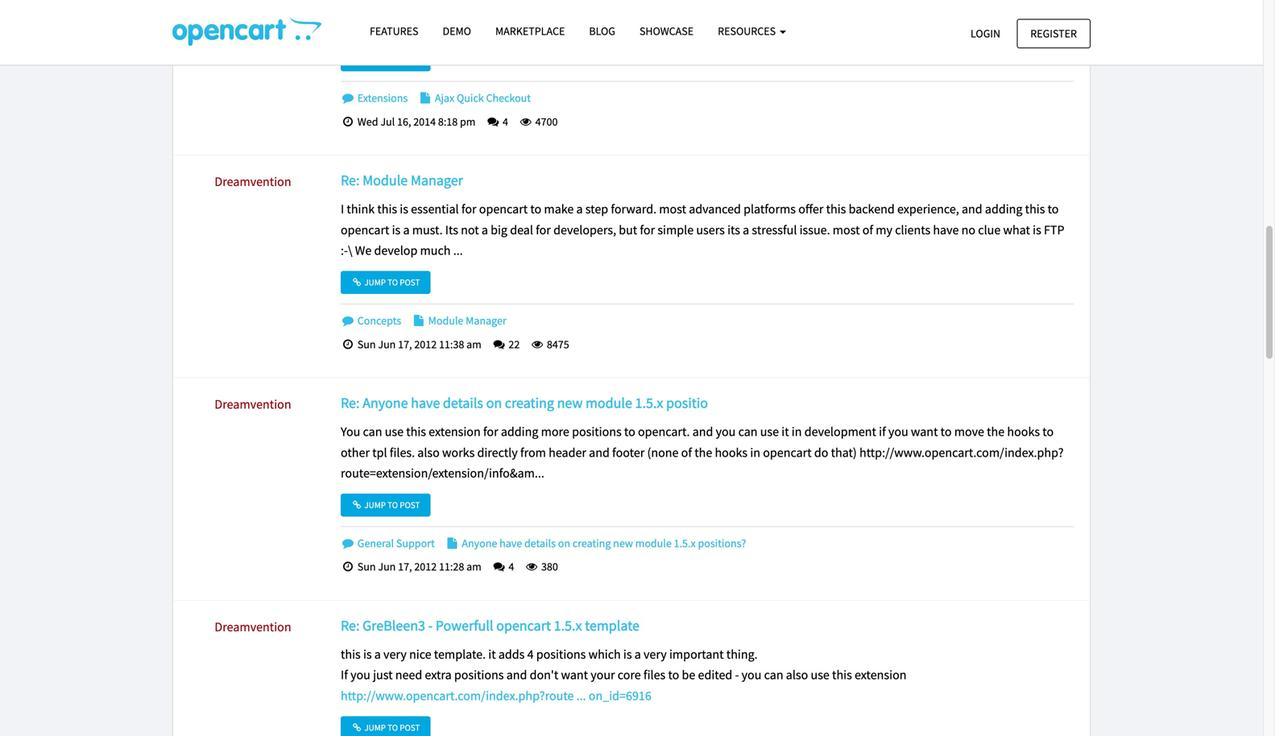 Task type: locate. For each thing, give the bounding box(es) containing it.
2 re: from the top
[[341, 394, 360, 412]]

views image
[[530, 339, 545, 350], [525, 562, 539, 573]]

1 horizontal spatial -
[[735, 668, 739, 684]]

4 left views image
[[501, 114, 509, 129]]

0 vertical spatial it
[[782, 424, 790, 440]]

opencart left do
[[763, 445, 812, 461]]

2 jump to post from the top
[[363, 277, 420, 288]]

post up support
[[400, 500, 420, 511]]

and
[[962, 201, 983, 217], [693, 424, 714, 440], [589, 445, 610, 461], [507, 668, 527, 684]]

replies image down the module manager
[[492, 339, 507, 350]]

views image right 22
[[530, 339, 545, 350]]

and up no
[[962, 201, 983, 217]]

2 jump from the top
[[365, 277, 386, 288]]

is down grebleen3
[[363, 647, 372, 663]]

module
[[586, 394, 633, 412], [636, 536, 672, 551]]

post for grebleen3
[[400, 723, 420, 734]]

chain image
[[351, 501, 363, 510]]

2 am from the top
[[467, 560, 482, 574]]

4 post from the top
[[400, 723, 420, 734]]

blog
[[589, 24, 616, 38]]

adding up what
[[986, 201, 1023, 217]]

details up 380
[[525, 536, 556, 551]]

1 vertical spatial jun
[[378, 560, 396, 574]]

want
[[912, 424, 939, 440], [561, 668, 588, 684]]

i think this is essential for opencart to make a step forward. most advanced platforms offer this backend experience, and adding this to opencart is a must. its not a big deal for developers, but for simple users its a stressful issue. most of my clients have no clue what is ftp :-\ we develop much ...
[[341, 201, 1065, 259]]

anyone up tpl
[[363, 394, 408, 412]]

0 horizontal spatial details
[[443, 394, 484, 412]]

1 horizontal spatial can
[[739, 424, 758, 440]]

jump to post down just
[[363, 723, 420, 734]]

8:18
[[438, 114, 458, 129]]

have
[[934, 222, 960, 238], [411, 394, 440, 412], [500, 536, 522, 551]]

1 vertical spatial ...
[[577, 688, 586, 704]]

comment image inside concepts link
[[341, 315, 355, 326]]

0 horizontal spatial hooks
[[715, 445, 748, 461]]

1 vertical spatial chain image
[[351, 724, 363, 733]]

0 vertical spatial adding
[[986, 201, 1023, 217]]

0 vertical spatial dreamvention link
[[215, 174, 291, 190]]

file image inside module manager link
[[412, 315, 426, 326]]

marketplace
[[496, 24, 565, 38]]

1 clock o image from the top
[[341, 116, 355, 127]]

concepts
[[355, 314, 401, 328]]

am right 11:38 at top
[[467, 337, 482, 352]]

4 jump to post link from the top
[[341, 717, 431, 737]]

want inside this is a very nice template. it adds 4 positions which is a very important thing. if you just need extra positions and don't want your core files to be edited - you can also use this extension http://www.opencart.com/index.php?route ... on_id=6916
[[561, 668, 588, 684]]

0 vertical spatial views image
[[530, 339, 545, 350]]

1.5.x left template
[[554, 617, 582, 635]]

my
[[876, 222, 893, 238]]

have left no
[[934, 222, 960, 238]]

more
[[541, 424, 570, 440]]

0 vertical spatial also
[[418, 445, 440, 461]]

a left step
[[577, 201, 583, 217]]

re: grebleen3 - powerfull opencart 1.5.x template
[[341, 617, 640, 635]]

0 vertical spatial hooks
[[1008, 424, 1041, 440]]

views image
[[519, 116, 533, 127]]

re: up i on the top left of page
[[341, 171, 360, 189]]

positio
[[667, 394, 709, 412]]

dreamvention link for re: grebleen3 - powerfull opencart 1.5.x template
[[215, 619, 291, 636]]

important
[[670, 647, 724, 663]]

a left must.
[[403, 222, 410, 238]]

jump to post link down just
[[341, 717, 431, 737]]

1 vertical spatial module
[[429, 314, 464, 328]]

4 right the adds
[[528, 647, 534, 663]]

jump to post for anyone
[[363, 500, 420, 511]]

4
[[501, 114, 509, 129], [507, 560, 515, 574], [528, 647, 534, 663]]

can
[[363, 424, 382, 440], [739, 424, 758, 440], [765, 668, 784, 684]]

- down thing.
[[735, 668, 739, 684]]

0 horizontal spatial ...
[[454, 243, 463, 259]]

make
[[544, 201, 574, 217]]

hooks right move
[[1008, 424, 1041, 440]]

1 horizontal spatial new
[[614, 536, 633, 551]]

if
[[879, 424, 886, 440]]

2 post from the top
[[400, 277, 420, 288]]

clock o image
[[341, 116, 355, 127], [341, 562, 355, 573]]

module left positions?
[[636, 536, 672, 551]]

comment image for concepts
[[341, 315, 355, 326]]

post down need
[[400, 723, 420, 734]]

0 vertical spatial re:
[[341, 171, 360, 189]]

0 horizontal spatial also
[[418, 445, 440, 461]]

very up files
[[644, 647, 667, 663]]

ajax
[[435, 91, 455, 105]]

0 vertical spatial details
[[443, 394, 484, 412]]

you right if on the bottom
[[351, 668, 371, 684]]

to up 'ftp'
[[1048, 201, 1059, 217]]

replies image for 4
[[486, 116, 501, 127]]

2 vertical spatial 4
[[528, 647, 534, 663]]

hooks right (none
[[715, 445, 748, 461]]

module
[[363, 171, 408, 189], [429, 314, 464, 328]]

:-
[[341, 243, 348, 259]]

0 horizontal spatial can
[[363, 424, 382, 440]]

- inside this is a very nice template. it adds 4 positions which is a very important thing. if you just need extra positions and don't want your core files to be edited - you can also use this extension http://www.opencart.com/index.php?route ... on_id=6916
[[735, 668, 739, 684]]

core
[[618, 668, 641, 684]]

1 horizontal spatial most
[[833, 222, 860, 238]]

1 horizontal spatial details
[[525, 536, 556, 551]]

0 vertical spatial of
[[863, 222, 874, 238]]

0 vertical spatial module
[[586, 394, 633, 412]]

file image up sun jun 17, 2012 11:38 am
[[412, 315, 426, 326]]

post down features link
[[400, 54, 420, 65]]

http://www.opencart.com/index.php?route ... on_id=6916 link
[[341, 688, 652, 704]]

nice
[[409, 647, 432, 663]]

jump down just
[[365, 723, 386, 734]]

for up directly
[[484, 424, 499, 440]]

the right move
[[987, 424, 1005, 440]]

3 post from the top
[[400, 500, 420, 511]]

sun right clock o image
[[358, 337, 376, 352]]

1 vertical spatial also
[[786, 668, 809, 684]]

dreamvention for re: anyone have details on creating new module 1.5.x positio
[[215, 397, 291, 413]]

1 vertical spatial 17,
[[398, 560, 412, 574]]

1 horizontal spatial also
[[786, 668, 809, 684]]

2 dreamvention from the top
[[215, 397, 291, 413]]

1 jump to post link from the top
[[341, 48, 431, 71]]

of left 'my'
[[863, 222, 874, 238]]

resources link
[[706, 17, 799, 45]]

tpl
[[373, 445, 387, 461]]

... left on_id=6916
[[577, 688, 586, 704]]

for right but
[[640, 222, 655, 238]]

template
[[585, 617, 640, 635]]

adds
[[499, 647, 525, 663]]

just
[[373, 668, 393, 684]]

1 vertical spatial dreamvention
[[215, 397, 291, 413]]

3 dreamvention from the top
[[215, 619, 291, 636]]

features link
[[358, 17, 431, 45]]

2 jump to post link from the top
[[341, 271, 431, 294]]

a
[[577, 201, 583, 217], [403, 222, 410, 238], [482, 222, 488, 238], [743, 222, 750, 238], [375, 647, 381, 663], [635, 647, 641, 663]]

on up directly
[[486, 394, 502, 412]]

adding inside you can use this extension for adding more positions to opencart. and you can use it in development if you want to move the hooks to other tpl files. also works directly from header and footer (none of the hooks in opencart do that) http://www.opencart.com/index.php? route=extension/extension/info&am...
[[501, 424, 539, 440]]

1.5.x left positions?
[[674, 536, 696, 551]]

dreamvention link
[[215, 174, 291, 190], [215, 397, 291, 413], [215, 619, 291, 636]]

2 comment image from the top
[[341, 315, 355, 326]]

1 vertical spatial on
[[558, 536, 571, 551]]

1 sun from the top
[[358, 337, 376, 352]]

1 vertical spatial sun
[[358, 560, 376, 574]]

it
[[782, 424, 790, 440], [489, 647, 496, 663]]

0 horizontal spatial have
[[411, 394, 440, 412]]

1 vertical spatial re:
[[341, 394, 360, 412]]

1 dreamvention link from the top
[[215, 174, 291, 190]]

on_id=6916
[[589, 688, 652, 704]]

general support link
[[341, 536, 435, 551]]

1 horizontal spatial the
[[987, 424, 1005, 440]]

i
[[341, 201, 344, 217]]

0 horizontal spatial on
[[486, 394, 502, 412]]

0 vertical spatial clock o image
[[341, 116, 355, 127]]

0 horizontal spatial module
[[586, 394, 633, 412]]

anyone
[[363, 394, 408, 412], [462, 536, 498, 551]]

1 chain image from the top
[[351, 278, 363, 287]]

and left footer on the bottom of the page
[[589, 445, 610, 461]]

1 vertical spatial extension
[[855, 668, 907, 684]]

opencart.
[[638, 424, 690, 440]]

and down the adds
[[507, 668, 527, 684]]

positions up don't
[[537, 647, 586, 663]]

post down develop
[[400, 277, 420, 288]]

2 very from the left
[[644, 647, 667, 663]]

that)
[[831, 445, 857, 461]]

manager up 22
[[466, 314, 507, 328]]

1 vertical spatial new
[[614, 536, 633, 551]]

1 dreamvention from the top
[[215, 174, 291, 190]]

16,
[[397, 114, 411, 129]]

1 17, from the top
[[398, 337, 412, 352]]

4 jump to post from the top
[[363, 723, 420, 734]]

1 vertical spatial file image
[[412, 315, 426, 326]]

1 horizontal spatial it
[[782, 424, 790, 440]]

1 jump to post from the top
[[363, 54, 420, 65]]

clock o image down comment image
[[341, 562, 355, 573]]

1 vertical spatial clock o image
[[341, 562, 355, 573]]

adding
[[986, 201, 1023, 217], [501, 424, 539, 440]]

3 re: from the top
[[341, 617, 360, 635]]

2 jun from the top
[[378, 560, 396, 574]]

most up 'simple'
[[660, 201, 687, 217]]

details up works
[[443, 394, 484, 412]]

views image right replies image at the left bottom of page
[[525, 562, 539, 573]]

file image inside ajax quick checkout link
[[418, 92, 433, 104]]

- up nice
[[428, 617, 433, 635]]

1 vertical spatial comment image
[[341, 315, 355, 326]]

ftp
[[1045, 222, 1065, 238]]

0 vertical spatial want
[[912, 424, 939, 440]]

4 jump from the top
[[365, 723, 386, 734]]

replies image
[[486, 116, 501, 127], [492, 339, 507, 350]]

clock o image for wed jul 16, 2014 8:18 pm
[[341, 116, 355, 127]]

replies image right pm
[[486, 116, 501, 127]]

0 vertical spatial replies image
[[486, 116, 501, 127]]

to left be
[[669, 668, 680, 684]]

it left the adds
[[489, 647, 496, 663]]

0 horizontal spatial extension
[[429, 424, 481, 440]]

0 horizontal spatial the
[[695, 445, 713, 461]]

re: for re: module manager
[[341, 171, 360, 189]]

use
[[385, 424, 404, 440], [761, 424, 779, 440], [811, 668, 830, 684]]

stressful
[[752, 222, 797, 238]]

2 horizontal spatial use
[[811, 668, 830, 684]]

jump to post up general support link
[[363, 500, 420, 511]]

you
[[716, 424, 736, 440], [889, 424, 909, 440], [351, 668, 371, 684], [742, 668, 762, 684]]

17, for module
[[398, 337, 412, 352]]

don't
[[530, 668, 559, 684]]

re: left grebleen3
[[341, 617, 360, 635]]

am right "11:28"
[[467, 560, 482, 574]]

chain image for module
[[351, 278, 363, 287]]

sun down general
[[358, 560, 376, 574]]

comment image inside extensions link
[[341, 92, 355, 104]]

0 vertical spatial 1.5.x
[[636, 394, 664, 412]]

footer
[[613, 445, 645, 461]]

sun for module
[[358, 337, 376, 352]]

jun for anyone
[[378, 560, 396, 574]]

jump right chain image
[[365, 500, 386, 511]]

file image
[[418, 92, 433, 104], [412, 315, 426, 326]]

template.
[[434, 647, 486, 663]]

0 vertical spatial 2012
[[415, 337, 437, 352]]

extension
[[429, 424, 481, 440], [855, 668, 907, 684]]

1 horizontal spatial anyone
[[462, 536, 498, 551]]

for up not
[[462, 201, 477, 217]]

0 vertical spatial extension
[[429, 424, 481, 440]]

1 vertical spatial the
[[695, 445, 713, 461]]

0 vertical spatial have
[[934, 222, 960, 238]]

manager
[[411, 171, 463, 189], [466, 314, 507, 328]]

no
[[962, 222, 976, 238]]

it inside you can use this extension for adding more positions to opencart. and you can use it in development if you want to move the hooks to other tpl files. also works directly from header and footer (none of the hooks in opencart do that) http://www.opencart.com/index.php? route=extension/extension/info&am...
[[782, 424, 790, 440]]

2 2012 from the top
[[415, 560, 437, 574]]

wed
[[358, 114, 378, 129]]

marketplace link
[[484, 17, 577, 45]]

the right (none
[[695, 445, 713, 461]]

jun down 'concepts'
[[378, 337, 396, 352]]

jump for module
[[365, 277, 386, 288]]

1 jun from the top
[[378, 337, 396, 352]]

in left development
[[792, 424, 802, 440]]

ajax quick checkout
[[433, 91, 531, 105]]

3 jump to post link from the top
[[341, 494, 431, 517]]

module up footer on the bottom of the page
[[586, 394, 633, 412]]

on up 380
[[558, 536, 571, 551]]

(none
[[648, 445, 679, 461]]

powerfull
[[436, 617, 494, 635]]

1 vertical spatial replies image
[[492, 339, 507, 350]]

3 dreamvention link from the top
[[215, 619, 291, 636]]

0 vertical spatial ...
[[454, 243, 463, 259]]

have up replies image at the left bottom of page
[[500, 536, 522, 551]]

file image left ajax
[[418, 92, 433, 104]]

1 comment image from the top
[[341, 92, 355, 104]]

2 17, from the top
[[398, 560, 412, 574]]

this
[[377, 201, 397, 217], [827, 201, 847, 217], [1026, 201, 1046, 217], [406, 424, 426, 440], [341, 647, 361, 663], [833, 668, 853, 684]]

deal
[[510, 222, 534, 238]]

adding up from
[[501, 424, 539, 440]]

is
[[400, 201, 409, 217], [392, 222, 401, 238], [1033, 222, 1042, 238], [363, 647, 372, 663], [624, 647, 632, 663]]

views image for manager
[[530, 339, 545, 350]]

0 horizontal spatial in
[[751, 445, 761, 461]]

0 vertical spatial most
[[660, 201, 687, 217]]

and inside this is a very nice template. it adds 4 positions which is a very important thing. if you just need extra positions and don't want your core files to be edited - you can also use this extension http://www.opencart.com/index.php?route ... on_id=6916
[[507, 668, 527, 684]]

and down positio
[[693, 424, 714, 440]]

want inside you can use this extension for adding more positions to opencart. and you can use it in development if you want to move the hooks to other tpl files. also works directly from header and footer (none of the hooks in opencart do that) http://www.opencart.com/index.php? route=extension/extension/info&am...
[[912, 424, 939, 440]]

2 sun from the top
[[358, 560, 376, 574]]

jun down general support link
[[378, 560, 396, 574]]

0 vertical spatial file image
[[418, 92, 433, 104]]

jump to post link for grebleen3
[[341, 717, 431, 737]]

2012 for manager
[[415, 337, 437, 352]]

to up footer on the bottom of the page
[[625, 424, 636, 440]]

0 horizontal spatial new
[[557, 394, 583, 412]]

... down the its
[[454, 243, 463, 259]]

1 jump from the top
[[365, 54, 386, 65]]

1 vertical spatial views image
[[525, 562, 539, 573]]

1 vertical spatial adding
[[501, 424, 539, 440]]

1 2012 from the top
[[415, 337, 437, 352]]

0 vertical spatial 4
[[501, 114, 509, 129]]

want left your
[[561, 668, 588, 684]]

opencart up big on the top
[[479, 201, 528, 217]]

want right if
[[912, 424, 939, 440]]

1 vertical spatial am
[[467, 560, 482, 574]]

step
[[586, 201, 609, 217]]

this is a very nice template. it adds 4 positions which is a very important thing. if you just need extra positions and don't want your core files to be edited - you can also use this extension http://www.opencart.com/index.php?route ... on_id=6916
[[341, 647, 907, 704]]

chain image
[[351, 278, 363, 287], [351, 724, 363, 733]]

jump for anyone
[[365, 500, 386, 511]]

clock o image left wed
[[341, 116, 355, 127]]

its
[[446, 222, 459, 238]]

1 vertical spatial creating
[[573, 536, 611, 551]]

login
[[971, 26, 1001, 41]]

17, down 'concepts'
[[398, 337, 412, 352]]

which
[[589, 647, 621, 663]]

0 horizontal spatial of
[[682, 445, 692, 461]]

1 vertical spatial dreamvention link
[[215, 397, 291, 413]]

4 left 380
[[507, 560, 515, 574]]

dreamvention for re: grebleen3 - powerfull opencart 1.5.x template
[[215, 619, 291, 636]]

3 jump from the top
[[365, 500, 386, 511]]

jump to post link down develop
[[341, 271, 431, 294]]

0 vertical spatial 17,
[[398, 337, 412, 352]]

2 dreamvention link from the top
[[215, 397, 291, 413]]

general
[[358, 536, 394, 551]]

anyone right file icon
[[462, 536, 498, 551]]

1 vertical spatial -
[[735, 668, 739, 684]]

in left do
[[751, 445, 761, 461]]

for inside you can use this extension for adding more positions to opencart. and you can use it in development if you want to move the hooks to other tpl files. also works directly from header and footer (none of the hooks in opencart do that) http://www.opencart.com/index.php? route=extension/extension/info&am...
[[484, 424, 499, 440]]

positions up 'header'
[[572, 424, 622, 440]]

1 horizontal spatial have
[[500, 536, 522, 551]]

0 vertical spatial positions
[[572, 424, 622, 440]]

of right (none
[[682, 445, 692, 461]]

2 vertical spatial have
[[500, 536, 522, 551]]

1 am from the top
[[467, 337, 482, 352]]

0 horizontal spatial module
[[363, 171, 408, 189]]

jump to post link for anyone
[[341, 494, 431, 517]]

1 vertical spatial want
[[561, 668, 588, 684]]

resources
[[718, 24, 779, 38]]

4700
[[533, 114, 558, 129]]

2 clock o image from the top
[[341, 562, 355, 573]]

module up think
[[363, 171, 408, 189]]

post for module
[[400, 277, 420, 288]]

2 horizontal spatial 1.5.x
[[674, 536, 696, 551]]

11:38
[[439, 337, 465, 352]]

11:28
[[439, 560, 465, 574]]

2 horizontal spatial can
[[765, 668, 784, 684]]

0 vertical spatial chain image
[[351, 278, 363, 287]]

extension inside this is a very nice template. it adds 4 positions which is a very important thing. if you just need extra positions and don't want your core files to be edited - you can also use this extension http://www.opencart.com/index.php?route ... on_id=6916
[[855, 668, 907, 684]]

it left development
[[782, 424, 790, 440]]

what
[[1004, 222, 1031, 238]]

0 vertical spatial in
[[792, 424, 802, 440]]

re:
[[341, 171, 360, 189], [341, 394, 360, 412], [341, 617, 360, 635]]

0 vertical spatial sun
[[358, 337, 376, 352]]

1 re: from the top
[[341, 171, 360, 189]]

1 horizontal spatial module
[[636, 536, 672, 551]]

jump down the we
[[365, 277, 386, 288]]

it inside this is a very nice template. it adds 4 positions which is a very important thing. if you just need extra positions and don't want your core files to be edited - you can also use this extension http://www.opencart.com/index.php?route ... on_id=6916
[[489, 647, 496, 663]]

3 jump to post from the top
[[363, 500, 420, 511]]

-
[[428, 617, 433, 635], [735, 668, 739, 684]]

1 vertical spatial have
[[411, 394, 440, 412]]

0 horizontal spatial adding
[[501, 424, 539, 440]]

2 chain image from the top
[[351, 724, 363, 733]]

positions up http://www.opencart.com/index.php?route ... on_id=6916 "link"
[[454, 668, 504, 684]]

re: up you
[[341, 394, 360, 412]]

1.5.x up opencart.
[[636, 394, 664, 412]]

to down features link
[[388, 54, 398, 65]]

jump to post link
[[341, 48, 431, 71], [341, 271, 431, 294], [341, 494, 431, 517], [341, 717, 431, 737]]

2012 left 11:38 at top
[[415, 337, 437, 352]]

positions
[[572, 424, 622, 440], [537, 647, 586, 663], [454, 668, 504, 684]]

am for manager
[[467, 337, 482, 352]]

develop
[[374, 243, 418, 259]]

am for have
[[467, 560, 482, 574]]

comment image
[[341, 92, 355, 104], [341, 315, 355, 326]]

0 vertical spatial am
[[467, 337, 482, 352]]



Task type: describe. For each thing, give the bounding box(es) containing it.
0 horizontal spatial manager
[[411, 171, 463, 189]]

experience,
[[898, 201, 960, 217]]

clock o image for sun jun 17, 2012 11:28 am
[[341, 562, 355, 573]]

file image for ajax quick checkout
[[418, 92, 433, 104]]

\
[[348, 243, 353, 259]]

issue.
[[800, 222, 831, 238]]

file image
[[445, 538, 460, 549]]

2 vertical spatial 1.5.x
[[554, 617, 582, 635]]

http://www.opencart.com/index.php?route
[[341, 688, 574, 704]]

1 vertical spatial positions
[[537, 647, 586, 663]]

0 horizontal spatial anyone
[[363, 394, 408, 412]]

2012 for have
[[415, 560, 437, 574]]

opencart up the adds
[[497, 617, 551, 635]]

much
[[420, 243, 451, 259]]

to left move
[[941, 424, 952, 440]]

dreamvention for re: module manager
[[215, 174, 291, 190]]

1 vertical spatial details
[[525, 536, 556, 551]]

use inside this is a very nice template. it adds 4 positions which is a very important thing. if you just need extra positions and don't want your core files to be edited - you can also use this extension http://www.opencart.com/index.php?route ... on_id=6916
[[811, 668, 830, 684]]

0 vertical spatial creating
[[505, 394, 555, 412]]

extension inside you can use this extension for adding more positions to opencart. and you can use it in development if you want to move the hooks to other tpl files. also works directly from header and footer (none of the hooks in opencart do that) http://www.opencart.com/index.php? route=extension/extension/info&am...
[[429, 424, 481, 440]]

pm
[[460, 114, 476, 129]]

also inside you can use this extension for adding more positions to opencart. and you can use it in development if you want to move the hooks to other tpl files. also works directly from header and footer (none of the hooks in opencart do that) http://www.opencart.com/index.php? route=extension/extension/info&am...
[[418, 445, 440, 461]]

sun for anyone
[[358, 560, 376, 574]]

of inside you can use this extension for adding more positions to opencart. and you can use it in development if you want to move the hooks to other tpl files. also works directly from header and footer (none of the hooks in opencart do that) http://www.opencart.com/index.php? route=extension/extension/info&am...
[[682, 445, 692, 461]]

this inside you can use this extension for adding more positions to opencart. and you can use it in development if you want to move the hooks to other tpl files. also works directly from header and footer (none of the hooks in opencart do that) http://www.opencart.com/index.php? route=extension/extension/info&am...
[[406, 424, 426, 440]]

and inside i think this is essential for opencart to make a step forward. most advanced platforms offer this backend experience, and adding this to opencart is a must. its not a big deal for developers, but for simple users its a stressful issue. most of my clients have no clue what is ftp :-\ we develop much ...
[[962, 201, 983, 217]]

need
[[396, 668, 423, 684]]

forward.
[[611, 201, 657, 217]]

is up core
[[624, 647, 632, 663]]

opencart inside you can use this extension for adding more positions to opencart. and you can use it in development if you want to move the hooks to other tpl files. also works directly from header and footer (none of the hooks in opencart do that) http://www.opencart.com/index.php? route=extension/extension/info&am...
[[763, 445, 812, 461]]

can inside this is a very nice template. it adds 4 positions which is a very important thing. if you just need extra positions and don't want your core files to be edited - you can also use this extension http://www.opencart.com/index.php?route ... on_id=6916
[[765, 668, 784, 684]]

re: module manager
[[341, 171, 463, 189]]

1 vertical spatial anyone
[[462, 536, 498, 551]]

0 vertical spatial the
[[987, 424, 1005, 440]]

module manager link
[[412, 314, 507, 328]]

re: grebleen3 - powerfull opencart 1.5.x template link
[[341, 617, 640, 635]]

1 very from the left
[[384, 647, 407, 663]]

replies image
[[492, 562, 507, 573]]

do
[[815, 445, 829, 461]]

1 vertical spatial module
[[636, 536, 672, 551]]

380
[[539, 560, 558, 574]]

post for anyone
[[400, 500, 420, 511]]

big
[[491, 222, 508, 238]]

users
[[697, 222, 725, 238]]

1 vertical spatial most
[[833, 222, 860, 238]]

... inside this is a very nice template. it adds 4 positions which is a very important thing. if you just need extra positions and don't want your core files to be edited - you can also use this extension http://www.opencart.com/index.php?route ... on_id=6916
[[577, 688, 586, 704]]

to right chain image
[[388, 500, 398, 511]]

anyone have details on creating new module 1.5.x positions?
[[460, 536, 747, 551]]

showcase link
[[628, 17, 706, 45]]

to down develop
[[388, 277, 398, 288]]

0 vertical spatial module
[[363, 171, 408, 189]]

is up develop
[[392, 222, 401, 238]]

developers,
[[554, 222, 617, 238]]

edited
[[698, 668, 733, 684]]

its
[[728, 222, 741, 238]]

a left big on the top
[[482, 222, 488, 238]]

1 horizontal spatial in
[[792, 424, 802, 440]]

1 horizontal spatial manager
[[466, 314, 507, 328]]

module manager
[[426, 314, 507, 328]]

1 horizontal spatial module
[[429, 314, 464, 328]]

also inside this is a very nice template. it adds 4 positions which is a very important thing. if you just need extra positions and don't want your core files to be edited - you can also use this extension http://www.opencart.com/index.php?route ... on_id=6916
[[786, 668, 809, 684]]

for right deal
[[536, 222, 551, 238]]

adding inside i think this is essential for opencart to make a step forward. most advanced platforms offer this backend experience, and adding this to opencart is a must. its not a big deal for developers, but for simple users its a stressful issue. most of my clients have no clue what is ftp :-\ we develop much ...
[[986, 201, 1023, 217]]

chain image for grebleen3
[[351, 724, 363, 733]]

anyone have details on creating new module 1.5.x positions? link
[[445, 536, 747, 551]]

a up core
[[635, 647, 641, 663]]

to left make on the top
[[531, 201, 542, 217]]

comment image for extensions
[[341, 92, 355, 104]]

files.
[[390, 445, 415, 461]]

0 horizontal spatial use
[[385, 424, 404, 440]]

is left 'ftp'
[[1033, 222, 1042, 238]]

1 horizontal spatial use
[[761, 424, 779, 440]]

simple
[[658, 222, 694, 238]]

demo
[[443, 24, 471, 38]]

sun jun 17, 2012 11:38 am
[[355, 337, 482, 352]]

checkout
[[486, 91, 531, 105]]

extra
[[425, 668, 452, 684]]

directly
[[478, 445, 518, 461]]

1 vertical spatial 1.5.x
[[674, 536, 696, 551]]

jump to post for module
[[363, 277, 420, 288]]

you right if
[[889, 424, 909, 440]]

1 vertical spatial in
[[751, 445, 761, 461]]

jump to post link for module
[[341, 271, 431, 294]]

1 vertical spatial hooks
[[715, 445, 748, 461]]

route=extension/extension/info&am...
[[341, 465, 545, 481]]

jul
[[381, 114, 395, 129]]

if
[[341, 668, 348, 684]]

opencart up the we
[[341, 222, 390, 238]]

jump for grebleen3
[[365, 723, 386, 734]]

jump to post for grebleen3
[[363, 723, 420, 734]]

must.
[[412, 222, 443, 238]]

thing.
[[727, 647, 758, 663]]

support
[[397, 536, 435, 551]]

register link
[[1017, 19, 1091, 48]]

comment image
[[341, 538, 355, 549]]

dreamvention link for re: anyone have details on creating new module 1.5.x positio
[[215, 397, 291, 413]]

have inside i think this is essential for opencart to make a step forward. most advanced platforms offer this backend experience, and adding this to opencart is a must. its not a big deal for developers, but for simple users its a stressful issue. most of my clients have no clue what is ftp :-\ we develop much ...
[[934, 222, 960, 238]]

a right 'its'
[[743, 222, 750, 238]]

essential
[[411, 201, 459, 217]]

showcase
[[640, 24, 694, 38]]

1 horizontal spatial creating
[[573, 536, 611, 551]]

clock o image
[[341, 339, 355, 350]]

file image for module manager
[[412, 315, 426, 326]]

you can use this extension for adding more positions to opencart. and you can use it in development if you want to move the hooks to other tpl files. also works directly from header and footer (none of the hooks in opencart do that) http://www.opencart.com/index.php? route=extension/extension/info&am...
[[341, 424, 1064, 481]]

2 vertical spatial positions
[[454, 668, 504, 684]]

17, for anyone
[[398, 560, 412, 574]]

is down re: module manager
[[400, 201, 409, 217]]

login link
[[958, 19, 1015, 48]]

extensions
[[355, 91, 408, 105]]

0 vertical spatial new
[[557, 394, 583, 412]]

you down thing.
[[742, 668, 762, 684]]

advanced
[[689, 201, 741, 217]]

sun jun 17, 2012 11:28 am
[[355, 560, 482, 574]]

4 inside this is a very nice template. it adds 4 positions which is a very important thing. if you just need extra positions and don't want your core files to be edited - you can also use this extension http://www.opencart.com/index.php?route ... on_id=6916
[[528, 647, 534, 663]]

22
[[507, 337, 520, 352]]

... inside i think this is essential for opencart to make a step forward. most advanced platforms offer this backend experience, and adding this to opencart is a must. its not a big deal for developers, but for simple users its a stressful issue. most of my clients have no clue what is ftp :-\ we develop much ...
[[454, 243, 463, 259]]

you right opencart.
[[716, 424, 736, 440]]

register
[[1031, 26, 1078, 41]]

clue
[[979, 222, 1001, 238]]

quick
[[457, 91, 484, 105]]

1 post from the top
[[400, 54, 420, 65]]

2014
[[414, 114, 436, 129]]

be
[[682, 668, 696, 684]]

positions inside you can use this extension for adding more positions to opencart. and you can use it in development if you want to move the hooks to other tpl files. also works directly from header and footer (none of the hooks in opencart do that) http://www.opencart.com/index.php? route=extension/extension/info&am...
[[572, 424, 622, 440]]

0 horizontal spatial -
[[428, 617, 433, 635]]

header
[[549, 445, 587, 461]]

http://www.opencart.com/index.php?
[[860, 445, 1064, 461]]

grebleen3
[[363, 617, 426, 635]]

1 horizontal spatial 1.5.x
[[636, 394, 664, 412]]

1 horizontal spatial on
[[558, 536, 571, 551]]

we
[[355, 243, 372, 259]]

clients
[[896, 222, 931, 238]]

re: module manager link
[[341, 171, 463, 189]]

think
[[347, 201, 375, 217]]

files
[[644, 668, 666, 684]]

4 for 380
[[507, 560, 515, 574]]

to down just
[[388, 723, 398, 734]]

features
[[370, 24, 419, 38]]

demo link
[[431, 17, 484, 45]]

to right move
[[1043, 424, 1054, 440]]

a up just
[[375, 647, 381, 663]]

of inside i think this is essential for opencart to make a step forward. most advanced platforms offer this backend experience, and adding this to opencart is a must. its not a big deal for developers, but for simple users its a stressful issue. most of my clients have no clue what is ftp :-\ we develop much ...
[[863, 222, 874, 238]]

re: for re: grebleen3 - powerfull opencart 1.5.x template
[[341, 617, 360, 635]]

but
[[619, 222, 638, 238]]

wed jul 16, 2014 8:18 pm
[[355, 114, 476, 129]]

ajax quick checkout link
[[418, 91, 531, 105]]

backend
[[849, 201, 895, 217]]

views image for have
[[525, 562, 539, 573]]

dreamvention link for re: module manager
[[215, 174, 291, 190]]

replies image for 22
[[492, 339, 507, 350]]

8475
[[545, 337, 570, 352]]

re: for re: anyone have details on creating new module 1.5.x positio
[[341, 394, 360, 412]]

platforms
[[744, 201, 796, 217]]

4 for 4700
[[501, 114, 509, 129]]

blog link
[[577, 17, 628, 45]]

concepts link
[[341, 314, 401, 328]]

extensions link
[[341, 91, 408, 105]]

from
[[521, 445, 546, 461]]

move
[[955, 424, 985, 440]]

jun for module
[[378, 337, 396, 352]]

to inside this is a very nice template. it adds 4 positions which is a very important thing. if you just need extra positions and don't want your core files to be edited - you can also use this extension http://www.opencart.com/index.php?route ... on_id=6916
[[669, 668, 680, 684]]

re: anyone have details on creating new module 1.5.x positio link
[[341, 394, 709, 412]]



Task type: vqa. For each thing, say whether or not it's contained in the screenshot.
"Jump"
yes



